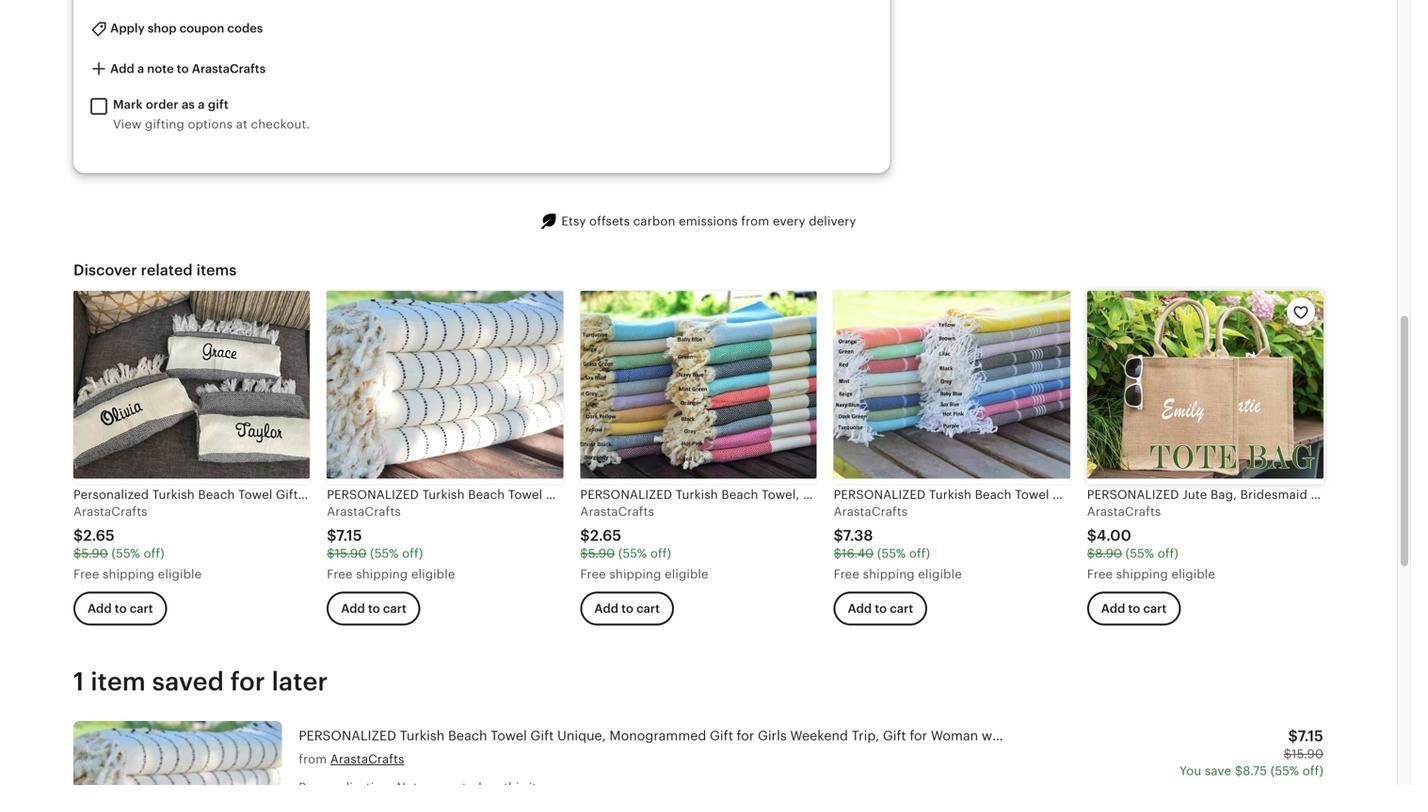 Task type: describe. For each thing, give the bounding box(es) containing it.
carbon
[[633, 214, 676, 228]]

eligible for add to cart button related to personalized turkish beach towel gift unique, monogrammed gift for girls weekend trip,  gift for woman who have everything, christmas gifts image
[[411, 567, 455, 581]]

arastacrafts $ 7.38 $ 16.40 (55% off) free shipping eligible
[[834, 505, 962, 581]]

codes
[[227, 21, 263, 35]]

trip,
[[852, 728, 880, 743]]

a inside add a note to arastacrafts "dropdown button"
[[137, 62, 144, 76]]

later
[[272, 667, 328, 697]]

5.90 for add to cart button corresponding to personalized turkish beach towel gift unique, bachelorette bridesmaid proposal wedding gift towel, monogrammed towels, unique christmas gift image
[[81, 546, 108, 561]]

add inside "dropdown button"
[[110, 62, 134, 76]]

off) for add to cart button related to personalized turkish beach towel, embroidered or printing beach towel, bridesmaid proposal gifts, beach or hand size towel, christmas gifts image
[[651, 546, 672, 561]]

add to cart for the personalized jute bag, bridesmaid proposal, bachelorette party favors tote bags, bridal party tote bags, girls trip gifts, christmas gifts image add to cart button
[[1102, 602, 1167, 616]]

towel
[[491, 728, 527, 743]]

$ 7.15 $ 15.90 you save $8.75 (55% off)
[[1180, 728, 1324, 778]]

personalized turkish beach towel gift unique, bachelorette bridesmaid proposal wedding gift towel, monogrammed towels, unique christmas gift image
[[73, 291, 310, 479]]

to for personalized turkish beach towel gift unique, bachelorette bridesmaid proposal wedding gift towel, monogrammed towels, unique christmas gift image
[[115, 602, 127, 616]]

7.15 inside 'arastacrafts $ 7.15 $ 15.90 (55% off) free shipping eligible'
[[336, 527, 362, 544]]

to for personalized turkish beach towel gift unique, monogrammed gift for girls weekend trip,  gift for woman who have everything, christmas gifts image
[[368, 602, 380, 616]]

unique,
[[557, 728, 606, 743]]

shop
[[148, 21, 177, 35]]

checkout.
[[251, 117, 310, 132]]

1 gift from the left
[[531, 728, 554, 743]]

1 item saved for later
[[73, 667, 328, 697]]

arastacrafts for the personalized jute bag, bridesmaid proposal, bachelorette party favors tote bags, bridal party tote bags, girls trip gifts, christmas gifts image
[[1087, 505, 1161, 519]]

weekend
[[790, 728, 848, 743]]

christmas
[[1121, 728, 1184, 743]]

gift
[[208, 97, 229, 112]]

at
[[236, 117, 248, 132]]

woman
[[931, 728, 979, 743]]

15.90 inside 'arastacrafts $ 7.15 $ 15.90 (55% off) free shipping eligible'
[[335, 546, 367, 561]]

arastacrafts inside "dropdown button"
[[192, 62, 266, 76]]

turkish
[[400, 728, 445, 743]]

have
[[1012, 728, 1042, 743]]

add to cart button for the personalized turkish beach towel 40x70", bridesmaid proposal gift, bachelorette party, gift for the woman who has everything, custom gifts image at right
[[834, 592, 928, 626]]

off) for add to cart button corresponding to personalized turkish beach towel gift unique, bachelorette bridesmaid proposal wedding gift towel, monogrammed towels, unique christmas gift image
[[144, 546, 165, 561]]

shipping for add to cart button related to personalized turkish beach towel, embroidered or printing beach towel, bridesmaid proposal gifts, beach or hand size towel, christmas gifts image
[[610, 567, 662, 581]]

girls
[[758, 728, 787, 743]]

personalized turkish beach towel 40x70", bridesmaid proposal gift, bachelorette party, gift for the woman who has everything, custom gifts image
[[834, 291, 1070, 479]]

add to cart button for personalized turkish beach towel, embroidered or printing beach towel, bridesmaid proposal gifts, beach or hand size towel, christmas gifts image
[[580, 592, 674, 626]]

to for the personalized jute bag, bridesmaid proposal, bachelorette party favors tote bags, bridal party tote bags, girls trip gifts, christmas gifts image
[[1129, 602, 1141, 616]]

add for personalized turkish beach towel gift unique, monogrammed gift for girls weekend trip,  gift for woman who have everything, christmas gifts image
[[341, 602, 365, 616]]

3 gift from the left
[[883, 728, 907, 743]]

personalized turkish beach towel, embroidered or printing beach towel, bridesmaid proposal gifts, beach or hand size towel, christmas gifts image
[[580, 291, 817, 479]]

everything,
[[1046, 728, 1117, 743]]

add for personalized turkish beach towel gift unique, bachelorette bridesmaid proposal wedding gift towel, monogrammed towels, unique christmas gift image
[[88, 602, 112, 616]]

add to cart for add to cart button related to personalized turkish beach towel gift unique, monogrammed gift for girls weekend trip,  gift for woman who have everything, christmas gifts image
[[341, 602, 407, 616]]

arastacrafts for the personalized turkish beach towel 40x70", bridesmaid proposal gift, bachelorette party, gift for the woman who has everything, custom gifts image at right
[[834, 505, 908, 519]]

free for add to cart button corresponding to personalized turkish beach towel gift unique, bachelorette bridesmaid proposal wedding gift towel, monogrammed towels, unique christmas gift image
[[73, 567, 99, 581]]

emissions
[[679, 214, 738, 228]]

discover
[[73, 262, 137, 279]]

0 vertical spatial from
[[741, 214, 770, 228]]

1
[[73, 667, 84, 697]]

2.65 for add to cart button corresponding to personalized turkish beach towel gift unique, bachelorette bridesmaid proposal wedding gift towel, monogrammed towels, unique christmas gift image
[[83, 527, 115, 544]]

a inside mark order as a gift view gifting options at checkout.
[[198, 97, 205, 112]]

add to cart button for personalized turkish beach towel gift unique, bachelorette bridesmaid proposal wedding gift towel, monogrammed towels, unique christmas gift image
[[73, 592, 167, 626]]

note
[[147, 62, 174, 76]]

add for the personalized jute bag, bridesmaid proposal, bachelorette party favors tote bags, bridal party tote bags, girls trip gifts, christmas gifts image
[[1102, 602, 1126, 616]]

to inside "dropdown button"
[[177, 62, 189, 76]]

off) for the personalized jute bag, bridesmaid proposal, bachelorette party favors tote bags, bridal party tote bags, girls trip gifts, christmas gifts image add to cart button
[[1158, 546, 1179, 561]]

0 horizontal spatial from
[[299, 752, 327, 766]]

add for personalized turkish beach towel, embroidered or printing beach towel, bridesmaid proposal gifts, beach or hand size towel, christmas gifts image
[[595, 602, 619, 616]]

free for the personalized jute bag, bridesmaid proposal, bachelorette party favors tote bags, bridal party tote bags, girls trip gifts, christmas gifts image add to cart button
[[1087, 567, 1113, 581]]

16.40
[[842, 546, 874, 561]]

etsy
[[562, 214, 586, 228]]

eligible for add to cart button related to personalized turkish beach towel, embroidered or printing beach towel, bridesmaid proposal gifts, beach or hand size towel, christmas gifts image
[[665, 567, 709, 581]]

arastacrafts for personalized turkish beach towel, embroidered or printing beach towel, bridesmaid proposal gifts, beach or hand size towel, christmas gifts image
[[580, 505, 655, 519]]

cart for add to cart button related to personalized turkish beach towel gift unique, monogrammed gift for girls weekend trip,  gift for woman who have everything, christmas gifts image
[[383, 602, 407, 616]]

mark
[[113, 97, 143, 112]]

cart for the personalized jute bag, bridesmaid proposal, bachelorette party favors tote bags, bridal party tote bags, girls trip gifts, christmas gifts image add to cart button
[[1144, 602, 1167, 616]]

save
[[1205, 764, 1232, 778]]

free for add to cart button related to personalized turkish beach towel gift unique, monogrammed gift for girls weekend trip,  gift for woman who have everything, christmas gifts image
[[327, 567, 353, 581]]

as
[[182, 97, 195, 112]]

view
[[113, 117, 142, 132]]

shipping for add to cart button for the personalized turkish beach towel 40x70", bridesmaid proposal gift, bachelorette party, gift for the woman who has everything, custom gifts image at right
[[863, 567, 915, 581]]

options
[[188, 117, 233, 132]]

eligible for add to cart button corresponding to personalized turkish beach towel gift unique, bachelorette bridesmaid proposal wedding gift towel, monogrammed towels, unique christmas gift image
[[158, 567, 202, 581]]

add for the personalized turkish beach towel 40x70", bridesmaid proposal gift, bachelorette party, gift for the woman who has everything, custom gifts image at right
[[848, 602, 872, 616]]



Task type: vqa. For each thing, say whether or not it's contained in the screenshot.
topmost 7.15
yes



Task type: locate. For each thing, give the bounding box(es) containing it.
eligible for add to cart button for the personalized turkish beach towel 40x70", bridesmaid proposal gift, bachelorette party, gift for the woman who has everything, custom gifts image at right
[[918, 567, 962, 581]]

3 free from the left
[[580, 567, 606, 581]]

(55%
[[112, 546, 140, 561], [370, 546, 399, 561], [619, 546, 647, 561], [877, 546, 906, 561], [1126, 546, 1155, 561], [1271, 764, 1300, 778]]

eligible
[[158, 567, 202, 581], [411, 567, 455, 581], [665, 567, 709, 581], [918, 567, 962, 581], [1172, 567, 1216, 581]]

0 vertical spatial 7.15
[[336, 527, 362, 544]]

2.65
[[83, 527, 115, 544], [590, 527, 622, 544]]

add to cart
[[88, 602, 153, 616], [341, 602, 407, 616], [595, 602, 660, 616], [848, 602, 914, 616], [1102, 602, 1167, 616]]

4 shipping from the left
[[863, 567, 915, 581]]

(55% for add to cart button related to personalized turkish beach towel, embroidered or printing beach towel, bridesmaid proposal gifts, beach or hand size towel, christmas gifts image
[[619, 546, 647, 561]]

from arastacrafts
[[299, 752, 404, 766]]

arastacrafts $ 7.15 $ 15.90 (55% off) free shipping eligible
[[327, 505, 455, 581]]

4 eligible from the left
[[918, 567, 962, 581]]

order
[[146, 97, 179, 112]]

1 2.65 from the left
[[83, 527, 115, 544]]

(55% inside arastacrafts $ 4.00 $ 8.90 (55% off) free shipping eligible
[[1126, 546, 1155, 561]]

5 shipping from the left
[[1117, 567, 1168, 581]]

arastacrafts link
[[330, 752, 404, 766]]

free inside arastacrafts $ 4.00 $ 8.90 (55% off) free shipping eligible
[[1087, 567, 1113, 581]]

3 eligible from the left
[[665, 567, 709, 581]]

apply shop coupon codes button
[[76, 11, 277, 46]]

15.90 inside $ 7.15 $ 15.90 you save $8.75 (55% off)
[[1292, 747, 1324, 761]]

off) inside $ 7.15 $ 15.90 you save $8.75 (55% off)
[[1303, 764, 1324, 778]]

add
[[110, 62, 134, 76], [88, 602, 112, 616], [341, 602, 365, 616], [595, 602, 619, 616], [848, 602, 872, 616], [1102, 602, 1126, 616]]

arastacrafts inside 'arastacrafts $ 7.15 $ 15.90 (55% off) free shipping eligible'
[[327, 505, 401, 519]]

personalized turkish beach towel gift unique, monogrammed gift for girls weekend trip,  gift for woman who have everything, christmas gifts image
[[327, 291, 563, 479]]

from left every
[[741, 214, 770, 228]]

1 horizontal spatial 5.90
[[588, 546, 615, 561]]

2 eligible from the left
[[411, 567, 455, 581]]

eligible inside arastacrafts $ 4.00 $ 8.90 (55% off) free shipping eligible
[[1172, 567, 1216, 581]]

saved
[[152, 667, 224, 697]]

shipping for the personalized jute bag, bridesmaid proposal, bachelorette party favors tote bags, bridal party tote bags, girls trip gifts, christmas gifts image add to cart button
[[1117, 567, 1168, 581]]

free inside arastacrafts $ 7.38 $ 16.40 (55% off) free shipping eligible
[[834, 567, 860, 581]]

shipping for add to cart button related to personalized turkish beach towel gift unique, monogrammed gift for girls weekend trip,  gift for woman who have everything, christmas gifts image
[[356, 567, 408, 581]]

arastacrafts $ 2.65 $ 5.90 (55% off) free shipping eligible for add to cart button related to personalized turkish beach towel, embroidered or printing beach towel, bridesmaid proposal gifts, beach or hand size towel, christmas gifts image
[[580, 505, 709, 581]]

shipping inside arastacrafts $ 4.00 $ 8.90 (55% off) free shipping eligible
[[1117, 567, 1168, 581]]

item
[[91, 667, 146, 697]]

7.38
[[843, 527, 873, 544]]

$
[[73, 527, 83, 544], [327, 527, 336, 544], [580, 527, 590, 544], [834, 527, 843, 544], [1087, 527, 1097, 544], [73, 546, 81, 561], [327, 546, 335, 561], [580, 546, 588, 561], [834, 546, 842, 561], [1087, 546, 1095, 561], [1289, 728, 1298, 745], [1284, 747, 1292, 761]]

eligible inside arastacrafts $ 7.38 $ 16.40 (55% off) free shipping eligible
[[918, 567, 962, 581]]

1 free from the left
[[73, 567, 99, 581]]

to for personalized turkish beach towel, embroidered or printing beach towel, bridesmaid proposal gifts, beach or hand size towel, christmas gifts image
[[622, 602, 634, 616]]

0 horizontal spatial arastacrafts $ 2.65 $ 5.90 (55% off) free shipping eligible
[[73, 505, 202, 581]]

1 add to cart from the left
[[88, 602, 153, 616]]

for left girls at bottom
[[737, 728, 755, 743]]

cart for add to cart button corresponding to personalized turkish beach towel gift unique, bachelorette bridesmaid proposal wedding gift towel, monogrammed towels, unique christmas gift image
[[130, 602, 153, 616]]

7.15 inside $ 7.15 $ 15.90 you save $8.75 (55% off)
[[1298, 728, 1324, 745]]

off) inside 'arastacrafts $ 7.15 $ 15.90 (55% off) free shipping eligible'
[[402, 546, 423, 561]]

0 horizontal spatial 5.90
[[81, 546, 108, 561]]

add to cart for add to cart button related to personalized turkish beach towel, embroidered or printing beach towel, bridesmaid proposal gifts, beach or hand size towel, christmas gifts image
[[595, 602, 660, 616]]

2 gift from the left
[[710, 728, 733, 743]]

2.65 for add to cart button related to personalized turkish beach towel, embroidered or printing beach towel, bridesmaid proposal gifts, beach or hand size towel, christmas gifts image
[[590, 527, 622, 544]]

2 cart from the left
[[383, 602, 407, 616]]

off) inside arastacrafts $ 7.38 $ 16.40 (55% off) free shipping eligible
[[910, 546, 931, 561]]

1 horizontal spatial 7.15
[[1298, 728, 1324, 745]]

1 shipping from the left
[[103, 567, 155, 581]]

1 horizontal spatial arastacrafts $ 2.65 $ 5.90 (55% off) free shipping eligible
[[580, 505, 709, 581]]

1 horizontal spatial from
[[741, 214, 770, 228]]

offsets
[[590, 214, 630, 228]]

personalized
[[299, 728, 396, 743]]

1 horizontal spatial gift
[[710, 728, 733, 743]]

1 cart from the left
[[130, 602, 153, 616]]

shipping inside arastacrafts $ 7.38 $ 16.40 (55% off) free shipping eligible
[[863, 567, 915, 581]]

0 vertical spatial 15.90
[[335, 546, 367, 561]]

0 horizontal spatial a
[[137, 62, 144, 76]]

add to cart for add to cart button for the personalized turkish beach towel 40x70", bridesmaid proposal gift, bachelorette party, gift for the woman who has everything, custom gifts image at right
[[848, 602, 914, 616]]

1 vertical spatial 7.15
[[1298, 728, 1324, 745]]

arastacrafts $ 2.65 $ 5.90 (55% off) free shipping eligible
[[73, 505, 202, 581], [580, 505, 709, 581]]

add to cart for add to cart button corresponding to personalized turkish beach towel gift unique, bachelorette bridesmaid proposal wedding gift towel, monogrammed towels, unique christmas gift image
[[88, 602, 153, 616]]

arastacrafts $ 2.65 $ 5.90 (55% off) free shipping eligible for add to cart button corresponding to personalized turkish beach towel gift unique, bachelorette bridesmaid proposal wedding gift towel, monogrammed towels, unique christmas gift image
[[73, 505, 202, 581]]

arastacrafts inside arastacrafts $ 7.38 $ 16.40 (55% off) free shipping eligible
[[834, 505, 908, 519]]

from
[[741, 214, 770, 228], [299, 752, 327, 766]]

0 horizontal spatial for
[[230, 667, 265, 697]]

(55% for the personalized jute bag, bridesmaid proposal, bachelorette party favors tote bags, bridal party tote bags, girls trip gifts, christmas gifts image add to cart button
[[1126, 546, 1155, 561]]

4 cart from the left
[[890, 602, 914, 616]]

from down the personalized on the left bottom
[[299, 752, 327, 766]]

a right as on the top left of page
[[198, 97, 205, 112]]

personalized jute bag, bridesmaid proposal, bachelorette party favors tote bags, bridal party tote bags, girls trip gifts, christmas gifts image
[[1087, 291, 1324, 479]]

0 horizontal spatial 15.90
[[335, 546, 367, 561]]

2 2.65 from the left
[[590, 527, 622, 544]]

shipping
[[103, 567, 155, 581], [356, 567, 408, 581], [610, 567, 662, 581], [863, 567, 915, 581], [1117, 567, 1168, 581]]

8.90
[[1095, 546, 1123, 561]]

cart
[[130, 602, 153, 616], [383, 602, 407, 616], [637, 602, 660, 616], [890, 602, 914, 616], [1144, 602, 1167, 616]]

2 add to cart button from the left
[[327, 592, 421, 626]]

a
[[137, 62, 144, 76], [198, 97, 205, 112]]

free
[[73, 567, 99, 581], [327, 567, 353, 581], [580, 567, 606, 581], [834, 567, 860, 581], [1087, 567, 1113, 581]]

2 horizontal spatial for
[[910, 728, 928, 743]]

5 add to cart from the left
[[1102, 602, 1167, 616]]

add a note to arastacrafts
[[107, 62, 266, 76]]

apply
[[110, 21, 145, 35]]

1 vertical spatial from
[[299, 752, 327, 766]]

free for add to cart button for the personalized turkish beach towel 40x70", bridesmaid proposal gift, bachelorette party, gift for the woman who has everything, custom gifts image at right
[[834, 567, 860, 581]]

monogrammed
[[610, 728, 707, 743]]

arastacrafts for personalized turkish beach towel gift unique, monogrammed gift for girls weekend trip,  gift for woman who have everything, christmas gifts image
[[327, 505, 401, 519]]

gift right towel
[[531, 728, 554, 743]]

arastacrafts
[[192, 62, 266, 76], [73, 505, 148, 519], [327, 505, 401, 519], [580, 505, 655, 519], [834, 505, 908, 519], [1087, 505, 1161, 519], [330, 752, 404, 766]]

1 add to cart button from the left
[[73, 592, 167, 626]]

coupon
[[180, 21, 224, 35]]

5 free from the left
[[1087, 567, 1113, 581]]

you
[[1180, 764, 1202, 778]]

1 eligible from the left
[[158, 567, 202, 581]]

shipping inside 'arastacrafts $ 7.15 $ 15.90 (55% off) free shipping eligible'
[[356, 567, 408, 581]]

5.90
[[81, 546, 108, 561], [588, 546, 615, 561]]

gift right trip,
[[883, 728, 907, 743]]

0 horizontal spatial gift
[[531, 728, 554, 743]]

free inside 'arastacrafts $ 7.15 $ 15.90 (55% off) free shipping eligible'
[[327, 567, 353, 581]]

1 vertical spatial a
[[198, 97, 205, 112]]

arastacrafts inside arastacrafts $ 4.00 $ 8.90 (55% off) free shipping eligible
[[1087, 505, 1161, 519]]

15.90
[[335, 546, 367, 561], [1292, 747, 1324, 761]]

4 free from the left
[[834, 567, 860, 581]]

(55% for add to cart button for the personalized turkish beach towel 40x70", bridesmaid proposal gift, bachelorette party, gift for the woman who has everything, custom gifts image at right
[[877, 546, 906, 561]]

3 add to cart button from the left
[[580, 592, 674, 626]]

1 horizontal spatial 2.65
[[590, 527, 622, 544]]

arastacrafts for personalized turkish beach towel gift unique, bachelorette bridesmaid proposal wedding gift towel, monogrammed towels, unique christmas gift image
[[73, 505, 148, 519]]

2 free from the left
[[327, 567, 353, 581]]

off) for add to cart button related to personalized turkish beach towel gift unique, monogrammed gift for girls weekend trip,  gift for woman who have everything, christmas gifts image
[[402, 546, 423, 561]]

(55% inside 'arastacrafts $ 7.15 $ 15.90 (55% off) free shipping eligible'
[[370, 546, 399, 561]]

(55% inside $ 7.15 $ 15.90 you save $8.75 (55% off)
[[1271, 764, 1300, 778]]

off)
[[144, 546, 165, 561], [402, 546, 423, 561], [651, 546, 672, 561], [910, 546, 931, 561], [1158, 546, 1179, 561], [1303, 764, 1324, 778]]

5 eligible from the left
[[1172, 567, 1216, 581]]

4 add to cart button from the left
[[834, 592, 928, 626]]

5.90 for add to cart button related to personalized turkish beach towel, embroidered or printing beach towel, bridesmaid proposal gifts, beach or hand size towel, christmas gifts image
[[588, 546, 615, 561]]

who
[[982, 728, 1009, 743]]

gift left girls at bottom
[[710, 728, 733, 743]]

off) for add to cart button for the personalized turkish beach towel 40x70", bridesmaid proposal gift, bachelorette party, gift for the woman who has everything, custom gifts image at right
[[910, 546, 931, 561]]

5 cart from the left
[[1144, 602, 1167, 616]]

to
[[177, 62, 189, 76], [115, 602, 127, 616], [368, 602, 380, 616], [622, 602, 634, 616], [875, 602, 887, 616], [1129, 602, 1141, 616]]

etsy offsets carbon emissions from every delivery
[[562, 214, 856, 228]]

$8.75
[[1235, 764, 1268, 778]]

for left later
[[230, 667, 265, 697]]

1 horizontal spatial 15.90
[[1292, 747, 1324, 761]]

personalized turkish beach towel gift unique, monogrammed gift for girls weekend trip,  gift for woman who have everything, christmas gifts link
[[299, 727, 1218, 745]]

3 add to cart from the left
[[595, 602, 660, 616]]

4.00
[[1097, 527, 1132, 544]]

2 horizontal spatial gift
[[883, 728, 907, 743]]

for
[[230, 667, 265, 697], [737, 728, 755, 743], [910, 728, 928, 743]]

2 shipping from the left
[[356, 567, 408, 581]]

shipping for add to cart button corresponding to personalized turkish beach towel gift unique, bachelorette bridesmaid proposal wedding gift towel, monogrammed towels, unique christmas gift image
[[103, 567, 155, 581]]

2 add to cart from the left
[[341, 602, 407, 616]]

apply shop coupon codes
[[107, 21, 263, 35]]

cart for add to cart button for the personalized turkish beach towel 40x70", bridesmaid proposal gift, bachelorette party, gift for the woman who has everything, custom gifts image at right
[[890, 602, 914, 616]]

add to cart button
[[73, 592, 167, 626], [327, 592, 421, 626], [580, 592, 674, 626], [834, 592, 928, 626], [1087, 592, 1181, 626]]

(55% for add to cart button related to personalized turkish beach towel gift unique, monogrammed gift for girls weekend trip,  gift for woman who have everything, christmas gifts image
[[370, 546, 399, 561]]

1 horizontal spatial for
[[737, 728, 755, 743]]

beach
[[448, 728, 487, 743]]

personalized turkish beach towel gift unique, monogrammed gift for girls weekend trip,  gift for woman who have everything, christmas gifts
[[299, 728, 1218, 743]]

eligible inside 'arastacrafts $ 7.15 $ 15.90 (55% off) free shipping eligible'
[[411, 567, 455, 581]]

(55% inside arastacrafts $ 7.38 $ 16.40 (55% off) free shipping eligible
[[877, 546, 906, 561]]

0 vertical spatial a
[[137, 62, 144, 76]]

1 5.90 from the left
[[81, 546, 108, 561]]

2 arastacrafts $ 2.65 $ 5.90 (55% off) free shipping eligible from the left
[[580, 505, 709, 581]]

gifts
[[1188, 728, 1218, 743]]

gift
[[531, 728, 554, 743], [710, 728, 733, 743], [883, 728, 907, 743]]

3 cart from the left
[[637, 602, 660, 616]]

off) inside arastacrafts $ 4.00 $ 8.90 (55% off) free shipping eligible
[[1158, 546, 1179, 561]]

7.15
[[336, 527, 362, 544], [1298, 728, 1324, 745]]

delivery
[[809, 214, 856, 228]]

to for the personalized turkish beach towel 40x70", bridesmaid proposal gift, bachelorette party, gift for the woman who has everything, custom gifts image at right
[[875, 602, 887, 616]]

every
[[773, 214, 806, 228]]

eligible for the personalized jute bag, bridesmaid proposal, bachelorette party favors tote bags, bridal party tote bags, girls trip gifts, christmas gifts image add to cart button
[[1172, 567, 1216, 581]]

2 5.90 from the left
[[588, 546, 615, 561]]

add to cart button for the personalized jute bag, bridesmaid proposal, bachelorette party favors tote bags, bridal party tote bags, girls trip gifts, christmas gifts image
[[1087, 592, 1181, 626]]

for left woman
[[910, 728, 928, 743]]

0 horizontal spatial 2.65
[[83, 527, 115, 544]]

items
[[196, 262, 237, 279]]

free for add to cart button related to personalized turkish beach towel, embroidered or printing beach towel, bridesmaid proposal gifts, beach or hand size towel, christmas gifts image
[[580, 567, 606, 581]]

(55% for add to cart button corresponding to personalized turkish beach towel gift unique, bachelorette bridesmaid proposal wedding gift towel, monogrammed towels, unique christmas gift image
[[112, 546, 140, 561]]

mark order as a gift view gifting options at checkout.
[[113, 97, 310, 132]]

3 shipping from the left
[[610, 567, 662, 581]]

4 add to cart from the left
[[848, 602, 914, 616]]

add to cart button for personalized turkish beach towel gift unique, monogrammed gift for girls weekend trip,  gift for woman who have everything, christmas gifts image
[[327, 592, 421, 626]]

0 horizontal spatial 7.15
[[336, 527, 362, 544]]

5 add to cart button from the left
[[1087, 592, 1181, 626]]

1 horizontal spatial a
[[198, 97, 205, 112]]

arastacrafts $ 4.00 $ 8.90 (55% off) free shipping eligible
[[1087, 505, 1216, 581]]

gifting
[[145, 117, 184, 132]]

1 vertical spatial 15.90
[[1292, 747, 1324, 761]]

cart for add to cart button related to personalized turkish beach towel, embroidered or printing beach towel, bridesmaid proposal gifts, beach or hand size towel, christmas gifts image
[[637, 602, 660, 616]]

a left note at the top of the page
[[137, 62, 144, 76]]

add a note to arastacrafts button
[[76, 52, 280, 87]]

related
[[141, 262, 193, 279]]

1 arastacrafts $ 2.65 $ 5.90 (55% off) free shipping eligible from the left
[[73, 505, 202, 581]]

discover related items
[[73, 262, 237, 279]]



